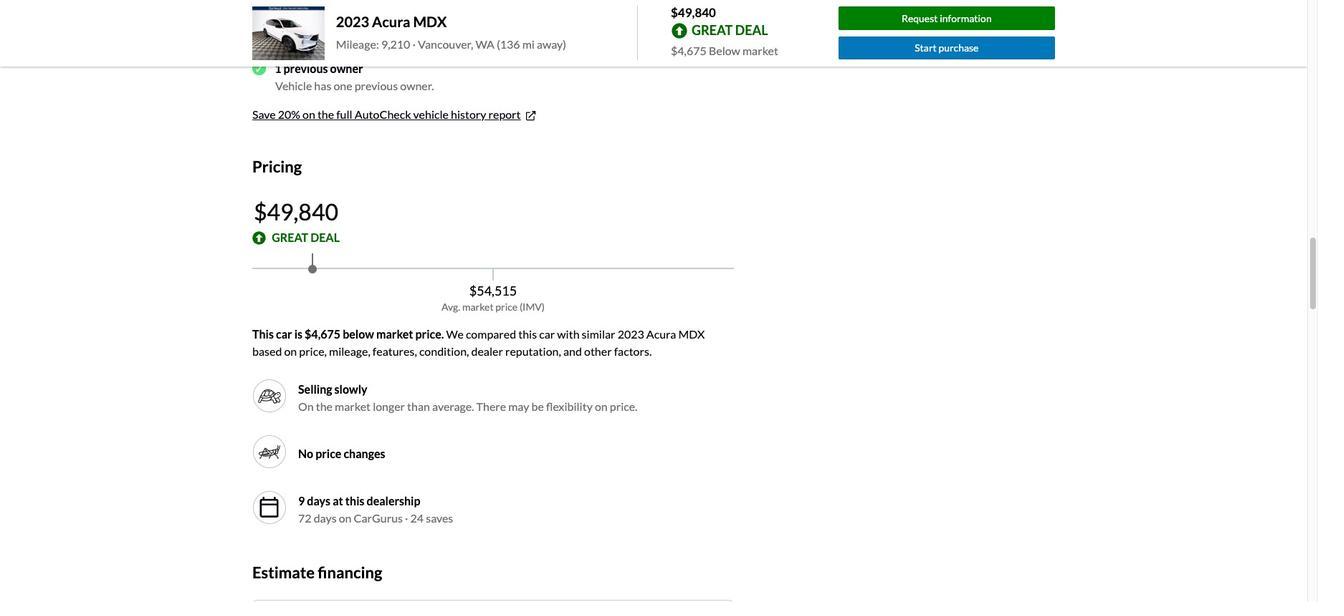 Task type: describe. For each thing, give the bounding box(es) containing it.
dealership
[[367, 495, 420, 508]]

0
[[275, 16, 281, 29]]

2023 acura mdx image
[[252, 6, 325, 60]]

saves
[[426, 512, 453, 526]]

(136
[[497, 38, 520, 51]]

· inside 2023 acura mdx mileage: 9,210 · vancouver, wa (136 mi away)
[[413, 38, 416, 51]]

selling slowly image
[[252, 379, 287, 414]]

changes
[[344, 447, 385, 461]]

market inside 'selling slowly on the market longer than average. there may be flexibility on price.'
[[335, 400, 371, 414]]

$54,515
[[469, 283, 517, 299]]

we compared this car with similar 2023 acura mdx based on price, mileage, features, condition, dealer reputation, and other factors.
[[252, 328, 705, 359]]

mi
[[522, 38, 535, 51]]

vehicle
[[275, 79, 312, 92]]

$54,515 avg. market price (imv)
[[442, 283, 545, 313]]

be
[[532, 400, 544, 414]]

owner
[[330, 62, 363, 75]]

$49,840 for great deal
[[254, 198, 338, 226]]

has
[[314, 79, 331, 92]]

mileage:
[[336, 38, 379, 51]]

selling
[[298, 383, 332, 397]]

1
[[275, 62, 281, 75]]

no price changes
[[298, 447, 385, 461]]

save 20% on the full autocheck vehicle history report
[[252, 107, 521, 121]]

request information button
[[839, 7, 1055, 30]]

accidents for 0
[[284, 16, 332, 29]]

no for no price changes
[[298, 447, 313, 461]]

compared
[[466, 328, 516, 341]]

average.
[[432, 400, 474, 414]]

reputation,
[[505, 345, 561, 359]]

flexibility
[[546, 400, 593, 414]]

no accidents or damage reported.
[[275, 33, 444, 46]]

0 vertical spatial days
[[307, 495, 331, 508]]

9 days at this dealership 72 days on cargurus · 24 saves
[[298, 495, 453, 526]]

mdx inside 2023 acura mdx mileage: 9,210 · vancouver, wa (136 mi away)
[[413, 13, 447, 30]]

purchase
[[939, 42, 979, 54]]

mdx inside the we compared this car with similar 2023 acura mdx based on price, mileage, features, condition, dealer reputation, and other factors.
[[679, 328, 705, 341]]

market down deal
[[743, 43, 779, 57]]

we
[[446, 328, 464, 341]]

this
[[252, 328, 274, 341]]

great deal image
[[252, 231, 266, 245]]

request
[[902, 12, 938, 24]]

accidents for no
[[293, 33, 340, 46]]

pricing
[[252, 157, 302, 176]]

or
[[342, 33, 353, 46]]

slowly
[[335, 383, 367, 397]]

1 car from the left
[[276, 328, 292, 341]]

2023 inside 2023 acura mdx mileage: 9,210 · vancouver, wa (136 mi away)
[[336, 13, 369, 30]]

and
[[563, 345, 582, 359]]

financing
[[318, 564, 382, 583]]

9,210
[[381, 38, 410, 51]]

1 horizontal spatial previous
[[355, 79, 398, 92]]

1 previous owner
[[275, 62, 363, 75]]

on
[[298, 400, 314, 414]]

this car is $4,675 below market price.
[[252, 328, 444, 341]]

based
[[252, 345, 282, 359]]

24
[[410, 512, 424, 526]]

$49,840 for $4,675
[[671, 5, 716, 20]]

owner.
[[400, 79, 434, 92]]

dealer
[[471, 345, 503, 359]]

save
[[252, 107, 276, 121]]

great
[[692, 22, 733, 38]]

mileage,
[[329, 345, 371, 359]]

autocheck
[[355, 107, 411, 121]]

market up "features,"
[[376, 328, 413, 341]]

deal
[[311, 231, 340, 245]]

estimate financing
[[252, 564, 382, 583]]

request information
[[902, 12, 992, 24]]

great
[[272, 231, 308, 245]]

2023 inside the we compared this car with similar 2023 acura mdx based on price, mileage, features, condition, dealer reputation, and other factors.
[[618, 328, 644, 341]]

car inside the we compared this car with similar 2023 acura mdx based on price, mileage, features, condition, dealer reputation, and other factors.
[[539, 328, 555, 341]]

than
[[407, 400, 430, 414]]

market inside $54,515 avg. market price (imv)
[[462, 301, 494, 313]]

away)
[[537, 38, 566, 51]]

0 vertical spatial previous
[[284, 62, 328, 75]]

there
[[476, 400, 506, 414]]



Task type: vqa. For each thing, say whether or not it's contained in the screenshot.
One
yes



Task type: locate. For each thing, give the bounding box(es) containing it.
save 20% on the full autocheck vehicle history report image
[[524, 109, 537, 123]]

is
[[294, 328, 303, 341]]

no down 0
[[275, 33, 290, 46]]

0 horizontal spatial no
[[275, 33, 290, 46]]

vdpcheck image for 0 accidents reported
[[252, 16, 266, 30]]

1 vertical spatial the
[[316, 400, 333, 414]]

0 vertical spatial this
[[518, 328, 537, 341]]

0 vertical spatial accidents
[[284, 16, 332, 29]]

20%
[[278, 107, 300, 121]]

price down $54,515
[[496, 301, 518, 313]]

no for no accidents or damage reported.
[[275, 33, 290, 46]]

report
[[489, 107, 521, 121]]

with
[[557, 328, 580, 341]]

· inside 9 days at this dealership 72 days on cargurus · 24 saves
[[405, 512, 408, 526]]

$4,675 below market
[[671, 43, 779, 57]]

1 vertical spatial mdx
[[679, 328, 705, 341]]

1 horizontal spatial $49,840
[[671, 5, 716, 20]]

1 vertical spatial previous
[[355, 79, 398, 92]]

this inside the we compared this car with similar 2023 acura mdx based on price, mileage, features, condition, dealer reputation, and other factors.
[[518, 328, 537, 341]]

price.
[[416, 328, 444, 341], [610, 400, 638, 414]]

reported.
[[397, 33, 444, 46]]

0 accidents reported
[[275, 16, 380, 29]]

history
[[451, 107, 486, 121]]

deal
[[735, 22, 768, 38]]

0 horizontal spatial 2023
[[336, 13, 369, 30]]

longer
[[373, 400, 405, 414]]

mdx
[[413, 13, 447, 30], [679, 328, 705, 341]]

car left with
[[539, 328, 555, 341]]

start purchase
[[915, 42, 979, 54]]

information
[[940, 12, 992, 24]]

0 horizontal spatial $4,675
[[305, 328, 341, 341]]

1 horizontal spatial this
[[518, 328, 537, 341]]

1 vertical spatial $4,675
[[305, 328, 341, 341]]

price
[[496, 301, 518, 313], [316, 447, 342, 461]]

reported
[[334, 16, 380, 29]]

0 vertical spatial $49,840
[[671, 5, 716, 20]]

similar
[[582, 328, 616, 341]]

acura up 9,210
[[372, 13, 410, 30]]

the for full
[[318, 107, 334, 121]]

days right 72
[[314, 512, 337, 526]]

0 vertical spatial price
[[496, 301, 518, 313]]

market down slowly
[[335, 400, 371, 414]]

0 vertical spatial vdpcheck image
[[252, 16, 266, 30]]

$49,840 up great at the top left of the page
[[254, 198, 338, 226]]

1 vertical spatial 2023
[[618, 328, 644, 341]]

on right 20%
[[303, 107, 315, 121]]

vehicle has one previous owner.
[[275, 79, 434, 92]]

on down is
[[284, 345, 297, 359]]

price. right the flexibility
[[610, 400, 638, 414]]

features,
[[373, 345, 417, 359]]

1 vertical spatial no
[[298, 447, 313, 461]]

on inside 9 days at this dealership 72 days on cargurus · 24 saves
[[339, 512, 352, 526]]

(imv)
[[520, 301, 545, 313]]

acura inside 2023 acura mdx mileage: 9,210 · vancouver, wa (136 mi away)
[[372, 13, 410, 30]]

wa
[[476, 38, 495, 51]]

1 horizontal spatial no
[[298, 447, 313, 461]]

market down $54,515
[[462, 301, 494, 313]]

0 horizontal spatial price
[[316, 447, 342, 461]]

1 vertical spatial days
[[314, 512, 337, 526]]

$4,675
[[671, 43, 707, 57], [305, 328, 341, 341]]

0 vertical spatial acura
[[372, 13, 410, 30]]

· right 9,210
[[413, 38, 416, 51]]

$4,675 down great
[[671, 43, 707, 57]]

full
[[336, 107, 353, 121]]

avg.
[[442, 301, 460, 313]]

car left is
[[276, 328, 292, 341]]

72
[[298, 512, 312, 526]]

on right the flexibility
[[595, 400, 608, 414]]

1 horizontal spatial price
[[496, 301, 518, 313]]

·
[[413, 38, 416, 51], [405, 512, 408, 526]]

great deal
[[272, 231, 340, 245]]

0 vertical spatial price.
[[416, 328, 444, 341]]

0 horizontal spatial mdx
[[413, 13, 447, 30]]

0 horizontal spatial acura
[[372, 13, 410, 30]]

factors.
[[614, 345, 652, 359]]

this
[[518, 328, 537, 341], [345, 495, 365, 508]]

on inside the we compared this car with similar 2023 acura mdx based on price, mileage, features, condition, dealer reputation, and other factors.
[[284, 345, 297, 359]]

vancouver,
[[418, 38, 473, 51]]

vdpcheck image left 1
[[252, 62, 266, 76]]

other
[[584, 345, 612, 359]]

the left full
[[318, 107, 334, 121]]

2 vdpcheck image from the top
[[252, 62, 266, 76]]

this right at in the bottom of the page
[[345, 495, 365, 508]]

1 vertical spatial price.
[[610, 400, 638, 414]]

damage
[[356, 33, 395, 46]]

below
[[709, 43, 741, 57]]

price. up condition,
[[416, 328, 444, 341]]

start
[[915, 42, 937, 54]]

1 horizontal spatial car
[[539, 328, 555, 341]]

condition,
[[419, 345, 469, 359]]

on inside 'selling slowly on the market longer than average. there may be flexibility on price.'
[[595, 400, 608, 414]]

$49,840 up great
[[671, 5, 716, 20]]

previous
[[284, 62, 328, 75], [355, 79, 398, 92]]

this up reputation,
[[518, 328, 537, 341]]

selling slowly on the market longer than average. there may be flexibility on price.
[[298, 383, 638, 414]]

days
[[307, 495, 331, 508], [314, 512, 337, 526]]

this inside 9 days at this dealership 72 days on cargurus · 24 saves
[[345, 495, 365, 508]]

price. inside 'selling slowly on the market longer than average. there may be flexibility on price.'
[[610, 400, 638, 414]]

days right 9
[[307, 495, 331, 508]]

2023 up factors.
[[618, 328, 644, 341]]

1 vertical spatial acura
[[647, 328, 676, 341]]

price,
[[299, 345, 327, 359]]

estimate
[[252, 564, 315, 583]]

1 vertical spatial price
[[316, 447, 342, 461]]

0 horizontal spatial ·
[[405, 512, 408, 526]]

vdpcheck image for 1 previous owner
[[252, 62, 266, 76]]

accidents down 0 accidents reported
[[293, 33, 340, 46]]

1 horizontal spatial $4,675
[[671, 43, 707, 57]]

selling slowly image
[[258, 385, 281, 408]]

2023
[[336, 13, 369, 30], [618, 328, 644, 341]]

vdpcheck image
[[252, 16, 266, 30], [252, 62, 266, 76]]

on down at in the bottom of the page
[[339, 512, 352, 526]]

2023 up or
[[336, 13, 369, 30]]

0 horizontal spatial price.
[[416, 328, 444, 341]]

0 horizontal spatial this
[[345, 495, 365, 508]]

at
[[333, 495, 343, 508]]

below
[[343, 328, 374, 341]]

0 vertical spatial ·
[[413, 38, 416, 51]]

price inside $54,515 avg. market price (imv)
[[496, 301, 518, 313]]

2023 acura mdx mileage: 9,210 · vancouver, wa (136 mi away)
[[336, 13, 566, 51]]

1 horizontal spatial ·
[[413, 38, 416, 51]]

previous up 'autocheck'
[[355, 79, 398, 92]]

$49,840
[[671, 5, 716, 20], [254, 198, 338, 226]]

0 vertical spatial 2023
[[336, 13, 369, 30]]

no
[[275, 33, 290, 46], [298, 447, 313, 461]]

9
[[298, 495, 305, 508]]

1 vertical spatial $49,840
[[254, 198, 338, 226]]

acura inside the we compared this car with similar 2023 acura mdx based on price, mileage, features, condition, dealer reputation, and other factors.
[[647, 328, 676, 341]]

· left 24
[[405, 512, 408, 526]]

cargurus
[[354, 512, 403, 526]]

2 car from the left
[[539, 328, 555, 341]]

acura
[[372, 13, 410, 30], [647, 328, 676, 341]]

9 days at this dealership image
[[258, 497, 281, 520]]

save 20% on the full autocheck vehicle history report link
[[252, 107, 537, 123]]

accidents
[[284, 16, 332, 29], [293, 33, 340, 46]]

price left changes
[[316, 447, 342, 461]]

1 vertical spatial this
[[345, 495, 365, 508]]

vehicle
[[413, 107, 449, 121]]

1 vdpcheck image from the top
[[252, 16, 266, 30]]

start purchase button
[[839, 37, 1055, 60]]

1 horizontal spatial 2023
[[618, 328, 644, 341]]

0 vertical spatial mdx
[[413, 13, 447, 30]]

on
[[303, 107, 315, 121], [284, 345, 297, 359], [595, 400, 608, 414], [339, 512, 352, 526]]

may
[[508, 400, 529, 414]]

9 days at this dealership image
[[252, 491, 287, 526]]

0 horizontal spatial $49,840
[[254, 198, 338, 226]]

previous up vehicle
[[284, 62, 328, 75]]

0 vertical spatial the
[[318, 107, 334, 121]]

$4,675 up the price,
[[305, 328, 341, 341]]

accidents right 0
[[284, 16, 332, 29]]

1 vertical spatial vdpcheck image
[[252, 62, 266, 76]]

1 horizontal spatial mdx
[[679, 328, 705, 341]]

the for market
[[316, 400, 333, 414]]

no down on
[[298, 447, 313, 461]]

0 horizontal spatial car
[[276, 328, 292, 341]]

1 vertical spatial ·
[[405, 512, 408, 526]]

1 horizontal spatial acura
[[647, 328, 676, 341]]

the inside 'selling slowly on the market longer than average. there may be flexibility on price.'
[[316, 400, 333, 414]]

the right on
[[316, 400, 333, 414]]

the
[[318, 107, 334, 121], [316, 400, 333, 414]]

great deal
[[692, 22, 768, 38]]

vdpcheck image left 0
[[252, 16, 266, 30]]

no price changes image
[[252, 435, 287, 470], [258, 441, 281, 464]]

1 horizontal spatial price.
[[610, 400, 638, 414]]

0 horizontal spatial previous
[[284, 62, 328, 75]]

0 vertical spatial $4,675
[[671, 43, 707, 57]]

acura up factors.
[[647, 328, 676, 341]]

one
[[334, 79, 352, 92]]

1 vertical spatial accidents
[[293, 33, 340, 46]]

0 vertical spatial no
[[275, 33, 290, 46]]



